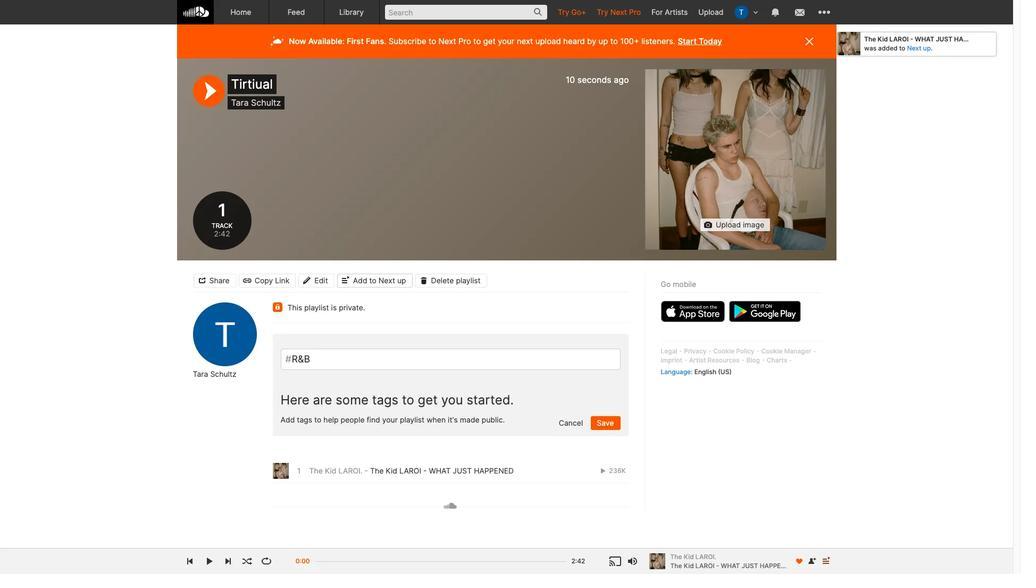 Task type: describe. For each thing, give the bounding box(es) containing it.
first
[[347, 36, 364, 46]]

add to next up
[[353, 276, 406, 285]]

upload image button
[[700, 218, 771, 232]]

save button
[[591, 416, 620, 430]]

1 horizontal spatial tags
[[372, 392, 398, 408]]

copy link button
[[239, 274, 296, 287]]

was
[[864, 44, 876, 52]]

imprint link
[[661, 356, 682, 364]]

cancel
[[559, 419, 583, 428]]

(us)
[[718, 368, 732, 376]]

0 horizontal spatial happened
[[474, 466, 514, 476]]

2:42 inside 1 track 2:42
[[214, 229, 230, 238]]

ago
[[614, 74, 629, 85]]

- inside the kid laroi. the kid laroi - what just happened
[[716, 562, 719, 570]]

is
[[331, 303, 337, 312]]

legal ⁃ privacy ⁃ cookie policy ⁃ cookie manager ⁃ imprint ⁃ artist resources ⁃ blog ⁃ charts ⁃ language: english (us)
[[661, 347, 816, 376]]

- inside the kid laroi - what just happened was added to next up .
[[910, 35, 913, 43]]

2 cookie from the left
[[761, 347, 783, 355]]

tara schultz
[[193, 370, 236, 379]]

0:00
[[296, 557, 310, 565]]

⁃ down cookie manager link
[[789, 356, 792, 364]]

what inside the kid laroi. the kid laroi - what just happened
[[721, 562, 740, 570]]

⁃ up blog
[[756, 347, 760, 355]]

fans.
[[366, 36, 386, 46]]

try go+ link
[[553, 0, 592, 24]]

share button
[[193, 274, 236, 287]]

laroi inside the kid laroi. the kid laroi - what just happened
[[695, 562, 715, 570]]

⁃ left artist
[[684, 356, 687, 364]]

next
[[517, 36, 533, 46]]

imprint
[[661, 356, 682, 364]]

to inside the kid laroi - what just happened was added to next up .
[[899, 44, 905, 52]]

to up add tags to help people find your playlist when it's made public.
[[402, 392, 414, 408]]

artists
[[665, 7, 688, 16]]

cancel button
[[553, 416, 589, 430]]

upload for upload
[[698, 7, 724, 16]]

the kid laroi - what just happened was added to next up .
[[864, 35, 989, 52]]

library link
[[324, 0, 379, 24]]

1 horizontal spatial get
[[483, 36, 496, 46]]

0 horizontal spatial laroi
[[399, 466, 421, 476]]

private.
[[339, 303, 365, 312]]

the kid laroi. - the kid laroi - what just happened
[[309, 466, 514, 476]]

1 vertical spatial next
[[438, 36, 456, 46]]

this playlist is private.
[[287, 303, 365, 312]]

.
[[931, 44, 933, 52]]

upload for upload image
[[716, 220, 741, 229]]

made
[[460, 415, 480, 424]]

go mobile
[[661, 280, 696, 289]]

help
[[324, 415, 339, 424]]

started.
[[467, 392, 514, 408]]

edit
[[314, 276, 328, 285]]

next up
[[907, 44, 931, 52]]

100+
[[620, 36, 639, 46]]

resources
[[708, 356, 740, 364]]

cookie manager link
[[761, 347, 811, 355]]

now available: first fans. subscribe to next pro to get your next upload heard by up to 100+ listeners. start today
[[289, 36, 722, 46]]

playlist for this
[[304, 303, 329, 312]]

1 horizontal spatial the kid laroi - what just happened link
[[670, 561, 794, 571]]

share
[[209, 276, 230, 285]]

listeners.
[[641, 36, 675, 46]]

1 cookie from the left
[[713, 347, 735, 355]]

go+
[[571, 7, 586, 16]]

added
[[878, 44, 898, 52]]

to inside button
[[369, 276, 376, 285]]

1 track 2:42
[[211, 200, 233, 238]]

now
[[289, 36, 306, 46]]

language:
[[661, 368, 693, 376]]

laroi. for the
[[338, 466, 362, 476]]

Search search field
[[385, 5, 547, 20]]

to down search search field
[[473, 36, 481, 46]]

feed
[[288, 7, 305, 16]]

try next pro
[[597, 7, 641, 16]]

are
[[313, 392, 332, 408]]

tirtiual
[[231, 77, 273, 92]]

artist
[[689, 356, 706, 364]]

image
[[743, 220, 764, 229]]

add for add to next up
[[353, 276, 367, 285]]

some
[[336, 392, 369, 408]]

today
[[699, 36, 722, 46]]

delete playlist
[[431, 276, 481, 285]]

1 vertical spatial tara schultz's avatar element
[[193, 303, 257, 366]]

tirtiual element
[[645, 69, 826, 250]]

by
[[587, 36, 596, 46]]

privacy link
[[684, 347, 707, 355]]

1 horizontal spatial pro
[[629, 7, 641, 16]]

feed link
[[269, 0, 324, 24]]

r&b
[[292, 354, 310, 365]]

copy
[[255, 276, 273, 285]]

0 vertical spatial tara schultz link
[[231, 97, 281, 108]]

here
[[281, 392, 309, 408]]

for artists
[[651, 7, 688, 16]]

track
[[211, 222, 233, 230]]

people
[[341, 415, 365, 424]]

library
[[339, 7, 364, 16]]

add tags to help people find your playlist when it's made public.
[[281, 415, 505, 424]]

find
[[367, 415, 380, 424]]

save
[[597, 419, 614, 428]]

kid for the kid laroi. - the kid laroi - what just happened
[[325, 466, 336, 476]]

mobile
[[673, 280, 696, 289]]

1 horizontal spatial tara schultz's avatar element
[[734, 5, 748, 19]]

laroi. for kid
[[695, 553, 716, 561]]

schultz inside tirtiual tara schultz
[[251, 97, 281, 108]]

kid for the kid laroi. the kid laroi - what just happened
[[684, 553, 694, 561]]

the for the kid laroi - what just happened was added to next up .
[[864, 35, 876, 43]]



Task type: vqa. For each thing, say whether or not it's contained in the screenshot.
mobile
yes



Task type: locate. For each thing, give the bounding box(es) containing it.
0 vertical spatial 1
[[216, 200, 228, 221]]

edit button
[[298, 274, 334, 287]]

1 vertical spatial the kid laroi. link
[[670, 553, 789, 562]]

⁃ right manager
[[813, 347, 816, 355]]

tara schultz's avatar element right upload link
[[734, 5, 748, 19]]

to left 100+
[[610, 36, 618, 46]]

2 try from the left
[[597, 7, 608, 16]]

0 vertical spatial add
[[353, 276, 367, 285]]

manager
[[784, 347, 811, 355]]

tara schultz's avatar element
[[734, 5, 748, 19], [193, 303, 257, 366]]

happened inside the kid laroi. the kid laroi - what just happened
[[760, 562, 794, 570]]

next inside button
[[379, 276, 395, 285]]

this
[[287, 303, 302, 312]]

playlist right delete
[[456, 276, 481, 285]]

playlist left when
[[400, 415, 424, 424]]

1 vertical spatial the kid laroi - what just happened link
[[670, 561, 794, 571]]

0 vertical spatial next
[[610, 7, 627, 16]]

when
[[427, 415, 446, 424]]

0 vertical spatial schultz
[[251, 97, 281, 108]]

0 vertical spatial just
[[936, 35, 953, 43]]

1 horizontal spatial up
[[599, 36, 608, 46]]

236k
[[607, 467, 626, 475]]

tara schultz's avatar element up tara schultz
[[193, 303, 257, 366]]

2:42
[[214, 229, 230, 238], [571, 557, 585, 565]]

for
[[651, 7, 663, 16]]

pro left for
[[629, 7, 641, 16]]

1 horizontal spatial the kid laroi. link
[[670, 553, 789, 562]]

0 horizontal spatial tara
[[193, 370, 208, 379]]

to right edit
[[369, 276, 376, 285]]

start today link
[[678, 36, 722, 46]]

1 vertical spatial 2:42
[[571, 557, 585, 565]]

⁃ right the blog link
[[762, 356, 765, 364]]

1 horizontal spatial laroi
[[695, 562, 715, 570]]

upload up today on the top of page
[[698, 7, 724, 16]]

2 horizontal spatial just
[[936, 35, 953, 43]]

0 vertical spatial the kid laroi - what just happened element
[[273, 463, 289, 479]]

just
[[936, 35, 953, 43], [453, 466, 472, 476], [742, 562, 758, 570]]

1 horizontal spatial 2:42
[[571, 557, 585, 565]]

1 vertical spatial laroi.
[[695, 553, 716, 561]]

up right 'by'
[[599, 36, 608, 46]]

1 horizontal spatial your
[[498, 36, 514, 46]]

charts
[[767, 356, 787, 364]]

1 vertical spatial what
[[429, 466, 451, 476]]

0 vertical spatial tara
[[231, 97, 249, 108]]

try next pro link
[[592, 0, 646, 24]]

0 vertical spatial your
[[498, 36, 514, 46]]

laroi inside the kid laroi - what just happened was added to next up .
[[889, 35, 909, 43]]

2 vertical spatial just
[[742, 562, 758, 570]]

legal link
[[661, 347, 677, 355]]

2 horizontal spatial what
[[915, 35, 934, 43]]

try go+
[[558, 7, 586, 16]]

1 horizontal spatial tara
[[231, 97, 249, 108]]

legal
[[661, 347, 677, 355]]

your right find
[[382, 415, 398, 424]]

0 vertical spatial upload
[[698, 7, 724, 16]]

0 vertical spatial tara schultz's avatar element
[[734, 5, 748, 19]]

upload
[[698, 7, 724, 16], [716, 220, 741, 229]]

2 horizontal spatial playlist
[[456, 276, 481, 285]]

blog
[[746, 356, 760, 364]]

kid
[[878, 35, 888, 43], [325, 466, 336, 476], [386, 466, 397, 476], [684, 553, 694, 561], [684, 562, 694, 570]]

go
[[661, 280, 671, 289]]

try left go+
[[558, 7, 569, 16]]

cookie up charts link
[[761, 347, 783, 355]]

tags up add tags to help people find your playlist when it's made public.
[[372, 392, 398, 408]]

1 horizontal spatial schultz
[[251, 97, 281, 108]]

1 for 1 track 2:42
[[216, 200, 228, 221]]

cookie up resources
[[713, 347, 735, 355]]

1 vertical spatial up
[[397, 276, 406, 285]]

tags down here
[[297, 415, 312, 424]]

1 vertical spatial just
[[453, 466, 472, 476]]

2 horizontal spatial happened
[[954, 35, 989, 43]]

available:
[[308, 36, 345, 46]]

upload left the image
[[716, 220, 741, 229]]

to
[[429, 36, 436, 46], [473, 36, 481, 46], [610, 36, 618, 46], [899, 44, 905, 52], [369, 276, 376, 285], [402, 392, 414, 408], [314, 415, 321, 424]]

cookie
[[713, 347, 735, 355], [761, 347, 783, 355]]

add to next up button
[[337, 274, 412, 287]]

1 vertical spatial tags
[[297, 415, 312, 424]]

next up link
[[907, 44, 931, 52]]

to right subscribe
[[429, 36, 436, 46]]

1 vertical spatial upload
[[716, 220, 741, 229]]

1 horizontal spatial 1
[[296, 466, 301, 476]]

pro down search search field
[[458, 36, 471, 46]]

0 horizontal spatial the kid laroi - what just happened element
[[273, 463, 289, 479]]

1 vertical spatial tara schultz link
[[193, 370, 236, 379]]

⁃ right the legal link
[[679, 347, 682, 355]]

progress bar
[[315, 556, 566, 574]]

kid for the kid laroi - what just happened was added to next up .
[[878, 35, 888, 43]]

copy link
[[255, 276, 289, 285]]

⁃ down policy
[[741, 356, 745, 364]]

1 for 1
[[296, 466, 301, 476]]

0 horizontal spatial up
[[397, 276, 406, 285]]

the kid laroi. the kid laroi - what just happened
[[670, 553, 794, 570]]

0 vertical spatial tags
[[372, 392, 398, 408]]

0 vertical spatial laroi.
[[338, 466, 362, 476]]

1 horizontal spatial try
[[597, 7, 608, 16]]

⁃ up artist resources link
[[708, 347, 712, 355]]

1 vertical spatial the kid laroi - what just happened element
[[649, 554, 665, 570]]

privacy
[[684, 347, 707, 355]]

add inside add to next up button
[[353, 276, 367, 285]]

charts link
[[767, 356, 787, 364]]

the for the kid laroi. the kid laroi - what just happened
[[670, 553, 682, 561]]

tags
[[372, 392, 398, 408], [297, 415, 312, 424]]

get left next
[[483, 36, 496, 46]]

1 vertical spatial 1
[[296, 466, 301, 476]]

get up when
[[418, 392, 438, 408]]

happened inside the kid laroi - what just happened was added to next up .
[[954, 35, 989, 43]]

cookie policy link
[[713, 347, 755, 355]]

1 vertical spatial happened
[[474, 466, 514, 476]]

0 horizontal spatial next
[[379, 276, 395, 285]]

0 vertical spatial 2:42
[[214, 229, 230, 238]]

1 vertical spatial playlist
[[304, 303, 329, 312]]

start
[[678, 36, 697, 46]]

1 inside 1 track 2:42
[[216, 200, 228, 221]]

add for add tags to help people find your playlist when it's made public.
[[281, 415, 295, 424]]

up inside button
[[397, 276, 406, 285]]

the for the kid laroi. - the kid laroi - what just happened
[[309, 466, 323, 476]]

1 vertical spatial add
[[281, 415, 295, 424]]

2 vertical spatial next
[[379, 276, 395, 285]]

delete playlist button
[[415, 274, 487, 287]]

playlist inside button
[[456, 276, 481, 285]]

None search field
[[379, 0, 553, 24]]

0 vertical spatial get
[[483, 36, 496, 46]]

add up private. on the left bottom of the page
[[353, 276, 367, 285]]

heard
[[563, 36, 585, 46]]

delete
[[431, 276, 454, 285]]

0 vertical spatial pro
[[629, 7, 641, 16]]

1
[[216, 200, 228, 221], [296, 466, 301, 476]]

the inside the kid laroi - what just happened was added to next up .
[[864, 35, 876, 43]]

1 horizontal spatial add
[[353, 276, 367, 285]]

try for try next pro
[[597, 7, 608, 16]]

playlist for delete
[[456, 276, 481, 285]]

artist resources link
[[689, 356, 740, 364]]

add down here
[[281, 415, 295, 424]]

1 vertical spatial tara
[[193, 370, 208, 379]]

10 seconds ago
[[566, 74, 629, 85]]

upload link
[[693, 0, 729, 24]]

the kid laroi - what just happened element
[[273, 463, 289, 479], [649, 554, 665, 570]]

0 horizontal spatial try
[[558, 7, 569, 16]]

10
[[566, 74, 575, 85]]

0 horizontal spatial tara schultz's avatar element
[[193, 303, 257, 366]]

1 horizontal spatial next
[[438, 36, 456, 46]]

home
[[231, 7, 251, 16]]

1 vertical spatial get
[[418, 392, 438, 408]]

0 horizontal spatial schultz
[[210, 370, 236, 379]]

1 horizontal spatial the kid laroi - what just happened element
[[649, 554, 665, 570]]

1 horizontal spatial happened
[[760, 562, 794, 570]]

2 vertical spatial playlist
[[400, 415, 424, 424]]

upload inside button
[[716, 220, 741, 229]]

0 horizontal spatial 1
[[216, 200, 228, 221]]

to right added
[[899, 44, 905, 52]]

blog link
[[746, 356, 760, 364]]

2 horizontal spatial laroi
[[889, 35, 909, 43]]

0 horizontal spatial cookie
[[713, 347, 735, 355]]

kid inside the kid laroi - what just happened was added to next up .
[[878, 35, 888, 43]]

for artists link
[[646, 0, 693, 24]]

home link
[[214, 0, 269, 24]]

1 try from the left
[[558, 7, 569, 16]]

0 vertical spatial the kid laroi - what just happened link
[[370, 466, 514, 476]]

1 horizontal spatial just
[[742, 562, 758, 570]]

playlist
[[456, 276, 481, 285], [304, 303, 329, 312], [400, 415, 424, 424]]

1 vertical spatial your
[[382, 415, 398, 424]]

you
[[441, 392, 463, 408]]

what inside the kid laroi - what just happened was added to next up .
[[915, 35, 934, 43]]

to left help
[[314, 415, 321, 424]]

1 horizontal spatial cookie
[[761, 347, 783, 355]]

0 horizontal spatial tags
[[297, 415, 312, 424]]

upload image
[[716, 220, 764, 229]]

0 vertical spatial the kid laroi. link
[[309, 466, 362, 476]]

playlist left the "is"
[[304, 303, 329, 312]]

up
[[599, 36, 608, 46], [397, 276, 406, 285]]

just inside the kid laroi - what just happened was added to next up .
[[936, 35, 953, 43]]

1 horizontal spatial what
[[721, 562, 740, 570]]

2 vertical spatial what
[[721, 562, 740, 570]]

1 horizontal spatial laroi.
[[695, 553, 716, 561]]

0 vertical spatial playlist
[[456, 276, 481, 285]]

0 horizontal spatial your
[[382, 415, 398, 424]]

1 vertical spatial schultz
[[210, 370, 236, 379]]

2 vertical spatial happened
[[760, 562, 794, 570]]

the kid laroi. link
[[309, 466, 362, 476], [670, 553, 789, 562]]

0 horizontal spatial what
[[429, 466, 451, 476]]

1 vertical spatial pro
[[458, 36, 471, 46]]

seconds
[[577, 74, 611, 85]]

0 horizontal spatial get
[[418, 392, 438, 408]]

0 horizontal spatial add
[[281, 415, 295, 424]]

0 vertical spatial up
[[599, 36, 608, 46]]

english
[[694, 368, 716, 376]]

0 horizontal spatial the kid laroi - what just happened link
[[370, 466, 514, 476]]

what
[[915, 35, 934, 43], [429, 466, 451, 476], [721, 562, 740, 570]]

0 horizontal spatial pro
[[458, 36, 471, 46]]

0 horizontal spatial just
[[453, 466, 472, 476]]

0 vertical spatial happened
[[954, 35, 989, 43]]

upload
[[535, 36, 561, 46]]

happened
[[954, 35, 989, 43], [474, 466, 514, 476], [760, 562, 794, 570]]

0 horizontal spatial the kid laroi. link
[[309, 466, 362, 476]]

try for try go+
[[558, 7, 569, 16]]

2 horizontal spatial next
[[610, 7, 627, 16]]

just inside the kid laroi. the kid laroi - what just happened
[[742, 562, 758, 570]]

here are some tags to get you started.
[[281, 392, 514, 408]]

next up image
[[819, 555, 832, 568]]

1 horizontal spatial playlist
[[400, 415, 424, 424]]

subscribe
[[389, 36, 426, 46]]

up left delete
[[397, 276, 406, 285]]

-
[[910, 35, 913, 43], [365, 466, 368, 476], [423, 466, 427, 476], [716, 562, 719, 570]]

try right go+
[[597, 7, 608, 16]]

it's
[[448, 415, 458, 424]]

laroi. inside the kid laroi. the kid laroi - what just happened
[[695, 553, 716, 561]]

your left next
[[498, 36, 514, 46]]

0 vertical spatial what
[[915, 35, 934, 43]]

next
[[610, 7, 627, 16], [438, 36, 456, 46], [379, 276, 395, 285]]

your
[[498, 36, 514, 46], [382, 415, 398, 424]]

tara inside tirtiual tara schultz
[[231, 97, 249, 108]]

0 horizontal spatial playlist
[[304, 303, 329, 312]]

0 horizontal spatial 2:42
[[214, 229, 230, 238]]



